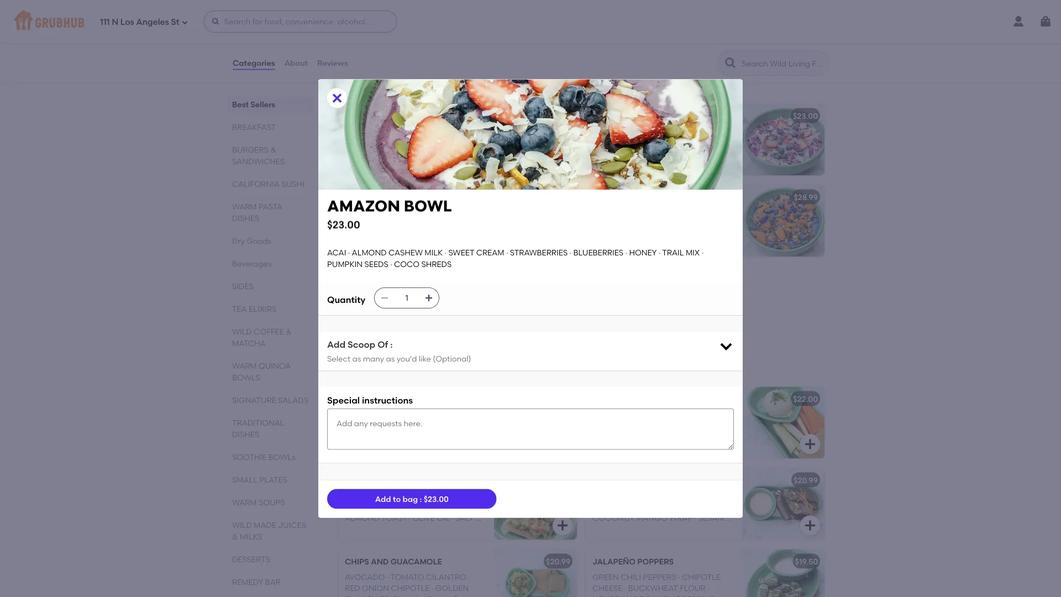 Task type: describe. For each thing, give the bounding box(es) containing it.
burgers & sandwiches tab
[[232, 144, 310, 167]]

bag
[[403, 494, 418, 504]]

almond inside pitaya · almond cashew milk · sweet cream · strawberries · blueberries · honey · cacao nibs · chia seeds · rose water · coco shreds
[[624, 127, 659, 136]]

gift special
[[345, 274, 398, 283]]

0 vertical spatial pumpkin
[[345, 161, 381, 170]]

mango
[[637, 514, 668, 523]]

sesame
[[699, 514, 729, 523]]

of
[[378, 339, 388, 350]]

blue inside acai · almond cashew milk · honey blueberries · sweet cream  · granola · cinnamon · blue majick
[[345, 323, 365, 333]]

coffee
[[254, 327, 284, 336]]

111
[[100, 17, 110, 27]]

desserts tab
[[232, 554, 310, 565]]

chipotle inside avocado · tomato cilantro · red onion chipotle · golden flax chips  organic, gluten free,
[[391, 584, 430, 593]]

honey inside chocolate ganache · almond cashew milk · honey strawberries · sweet cream · bananas
[[405, 220, 433, 229]]

dip
[[593, 525, 606, 535]]

vegetables inside fresh vegetables · fresh herbs · marinated kelp noodles · coconut mango wrap · sesame dip  organic, gluten free, & raw
[[619, 491, 667, 501]]

sushi
[[282, 179, 305, 189]]

onion
[[362, 584, 389, 593]]

almond  flour toast ª macadamia nut ricotta · fresh basil · cherry tomto · white truffle oil · kalamata olives
[[345, 410, 478, 453]]

sweet inside chocolate ganache · almond cashew milk · honey strawberries · sweet cream · bananas
[[409, 231, 435, 240]]

bar
[[265, 577, 281, 587]]

dishes inside traditional dishes
[[232, 430, 260, 439]]

guacamole
[[391, 557, 442, 566]]

amazon bowl image
[[494, 104, 577, 176]]

tomato inside crushed avocado · brazil nut cheese · tomato · sprouted almond toast · olive oil · salt & pepper  organic, gluten free, & raw
[[381, 503, 414, 512]]

sprouted
[[420, 503, 462, 512]]

reviews button
[[317, 43, 349, 83]]

fresh vegetables · fresh herbs · marinated kelp noodles · coconut mango wrap · sesame dip  organic, gluten free, & raw
[[593, 491, 729, 535]]

milk inside chocolate ganache · almond cashew milk · honey strawberries · sweet cream · bananas
[[381, 220, 399, 229]]

almond down amazon bowl
[[370, 127, 405, 136]]

toast inside almond  flour toast ª macadamia nut ricotta · fresh basil · cherry tomto · white truffle oil · kalamata olives
[[409, 410, 435, 420]]

best sellers tab
[[232, 98, 310, 110]]

chocolate
[[345, 208, 395, 218]]

0 horizontal spatial mix
[[458, 149, 472, 159]]

1 as from the left
[[353, 354, 361, 363]]

amazon for amazon bowl $23.00
[[327, 197, 400, 215]]

crackers
[[593, 433, 635, 442]]

& inside fresh vegetables · fresh herbs · marinated kelp noodles · coconut mango wrap · sesame dip  organic, gluten free, & raw
[[689, 525, 695, 535]]

oil inside crushed avocado · brazil nut cheese · tomato · sprouted almond toast · olive oil · salt & pepper  organic, gluten free, & raw
[[437, 514, 450, 523]]

shreds inside pitaya · almond cashew milk · sweet cream · strawberries · blueberries · honey · cacao nibs · chia seeds · rose water · coco shreds
[[593, 172, 623, 181]]

crystal bowl image
[[494, 0, 577, 55]]

3 warm from the top
[[232, 498, 257, 507]]

& inside wild coffee & matcha
[[286, 327, 292, 336]]

: for add scoop of :
[[391, 339, 393, 350]]

wild coffee & matcha tab
[[232, 326, 310, 349]]

golden for nut
[[673, 421, 706, 431]]

wild for &
[[232, 520, 252, 530]]

vegetables inside house made brail nut hummus · fresh vegetables · golden flax crackers · cold pressed olive oil  organic, gluten free, & raw
[[619, 421, 667, 431]]

traditional
[[232, 418, 285, 427]]

jalapeño poppers image
[[742, 550, 825, 597]]

olive inside crushed avocado · brazil nut cheese · tomato · sprouted almond toast · olive oil · salt & pepper  organic, gluten free, & raw
[[413, 514, 435, 523]]

avocado toast
[[345, 476, 413, 485]]

ª
[[436, 410, 440, 420]]

california
[[232, 179, 280, 189]]

free, inside house made brail nut hummus · fresh vegetables · golden flax crackers · cold pressed olive oil  organic, gluten free, & raw
[[669, 444, 688, 453]]

bowl for amazon bowl
[[383, 111, 407, 121]]

raw inside crushed avocado · brazil nut cheese · tomato · sprouted almond toast · olive oil · salt & pepper  organic, gluten free, & raw
[[465, 525, 481, 535]]

add scoop of : select as many as you'd like (optional)
[[327, 339, 471, 363]]

brushetta image
[[494, 387, 577, 459]]

house inside house made brail nut hummus · fresh vegetables · golden flax crackers · cold pressed olive oil  organic, gluten free, & raw
[[593, 410, 620, 420]]

tomto
[[405, 433, 434, 442]]

tea elixirs
[[232, 304, 277, 314]]

tea elixirs tab
[[232, 303, 310, 315]]

peppers
[[643, 573, 677, 582]]

many
[[363, 354, 384, 363]]

poppers
[[638, 557, 674, 566]]

raw inside house made brail nut hummus · fresh vegetables · golden flax crackers · cold pressed olive oil  organic, gluten free, & raw
[[697, 444, 713, 453]]

sandwiches
[[232, 157, 285, 166]]

wild coffee & matcha
[[232, 327, 292, 348]]

house inside green chili peppers · chipotle cheese · buckwheat flour · house made ranch dressi
[[593, 595, 620, 597]]

cinnamon
[[424, 312, 469, 321]]

golden for cilantro
[[436, 584, 469, 593]]

iguana
[[615, 193, 647, 202]]

blueberries inside acai · almond cashew milk · honey blueberries · sweet cream  · granola · cinnamon · blue majick
[[375, 301, 425, 310]]

Input item quantity number field
[[395, 288, 419, 308]]

remedy
[[232, 577, 263, 587]]

cream inside pitaya · almond cashew milk · sweet cream · strawberries · blueberries · honey · cacao nibs · chia seeds · rose water · coco shreds
[[621, 138, 649, 148]]

bowl for amazon bowl $23.00
[[404, 197, 452, 215]]

gluten inside avocado · tomato cilantro · red onion chipotle · golden flax chips  organic, gluten free,
[[426, 595, 452, 597]]

best sellers
[[232, 100, 275, 109]]

water
[[670, 161, 697, 170]]

bowl for rose bowl
[[616, 111, 640, 121]]

avocado for toast
[[345, 476, 386, 485]]

goods
[[247, 236, 272, 246]]

crushed avocado · brazil nut cheese · tomato · sprouted almond toast · olive oil · salt & pepper  organic, gluten free, & raw
[[345, 491, 482, 535]]

wild made juices & milks tab
[[232, 519, 310, 543]]

dry
[[232, 236, 245, 246]]

1 horizontal spatial blue
[[593, 193, 613, 202]]

select
[[327, 354, 351, 363]]

xocolatl bowl image
[[494, 185, 577, 257]]

& down salt
[[457, 525, 463, 535]]

chips and guacamole
[[345, 557, 442, 566]]

remedy bar tab
[[232, 576, 310, 588]]

warm pasta dishes tab
[[232, 201, 310, 224]]

organic, inside house made brail nut hummus · fresh vegetables · golden flax crackers · cold pressed olive oil  organic, gluten free, & raw
[[608, 444, 640, 453]]

almond inside almond  flour toast ª macadamia nut ricotta · fresh basil · cherry tomto · white truffle oil · kalamata olives
[[345, 410, 380, 420]]

dry goods
[[232, 236, 272, 246]]

cream inside acai · almond cashew milk · honey blueberries · sweet cream  · granola · cinnamon · blue majick
[[345, 312, 373, 321]]

beverages tab
[[232, 258, 310, 269]]

signature salads
[[232, 395, 309, 405]]

avocado toast image
[[494, 468, 577, 540]]

Search Wild Living Foods search field
[[741, 58, 826, 69]]

salads
[[278, 395, 309, 405]]

svg image inside main navigation navigation
[[1040, 15, 1053, 28]]

wild for matcha
[[232, 327, 252, 336]]

1 vertical spatial trail
[[663, 248, 684, 258]]

like
[[419, 354, 431, 363]]

111 n los angeles st
[[100, 17, 179, 27]]

cream inside chocolate ganache · almond cashew milk · honey strawberries · sweet cream · bananas
[[436, 231, 464, 240]]

seeds up special
[[365, 259, 389, 269]]

& inside house made brail nut hummus · fresh vegetables · golden flax crackers · cold pressed olive oil  organic, gluten free, & raw
[[689, 444, 695, 453]]

made for wild
[[254, 520, 276, 530]]

california sushi tab
[[232, 178, 310, 190]]

soups
[[259, 498, 285, 507]]

traditional dishes tab
[[232, 417, 310, 440]]

spring rolls
[[593, 476, 650, 485]]

brazil
[[430, 491, 451, 501]]

red
[[345, 584, 360, 593]]

coco up ganache
[[412, 161, 437, 170]]

buckwheat
[[629, 584, 678, 593]]

toast inside crushed avocado · brazil nut cheese · tomato · sprouted almond toast · olive oil · salt & pepper  organic, gluten free, & raw
[[382, 514, 407, 523]]

sides
[[232, 281, 254, 291]]

$26.00 for acai · almond cashew milk · honey blueberries · sweet cream  · granola · cinnamon · blue majick
[[546, 274, 571, 283]]

white
[[439, 433, 464, 442]]

0 vertical spatial small
[[336, 361, 377, 375]]

almond up gift special
[[352, 248, 387, 258]]

dry goods tab
[[232, 235, 310, 247]]

nut inside almond  flour toast ª macadamia nut ricotta · fresh basil · cherry tomto · white truffle oil · kalamata olives
[[396, 421, 413, 431]]

1 vertical spatial acai · almond cashew milk · sweet cream · strawberries · blueberries · honey · trail mix · pumpkin seeds · coco shreds
[[327, 248, 706, 269]]

cherry
[[372, 433, 403, 442]]

0 vertical spatial acai · almond cashew milk · sweet cream · strawberries · blueberries · honey · trail mix · pumpkin seeds · coco shreds
[[345, 127, 475, 170]]

seeds for rose bowl
[[618, 161, 642, 170]]

made inside green chili peppers · chipotle cheese · buckwheat flour · house made ranch dressi
[[622, 595, 645, 597]]

1 horizontal spatial soothie
[[336, 78, 390, 92]]

los
[[120, 17, 134, 27]]

pressed
[[665, 433, 699, 442]]

free, inside fresh vegetables · fresh herbs · marinated kelp noodles · coconut mango wrap · sesame dip  organic, gluten free, & raw
[[669, 525, 687, 535]]

angeles
[[136, 17, 169, 27]]

tomato inside avocado · tomato cilantro · red onion chipotle · golden flax chips  organic, gluten free,
[[391, 573, 424, 582]]

small plates tab
[[232, 474, 310, 486]]

green chili peppers · chipotle cheese · buckwheat flour · house made ranch dressi
[[593, 573, 721, 597]]

nut
[[452, 491, 465, 501]]

gift special image
[[494, 266, 577, 338]]

nibs
[[713, 149, 731, 159]]

quantity
[[327, 295, 366, 305]]

crushed
[[345, 491, 383, 501]]

1 vertical spatial toast
[[387, 476, 413, 485]]

olive inside house made brail nut hummus · fresh vegetables · golden flax crackers · cold pressed olive oil  organic, gluten free, & raw
[[701, 433, 723, 442]]

categories button
[[232, 43, 276, 83]]

cacao
[[682, 149, 711, 159]]

organic, inside avocado · tomato cilantro · red onion chipotle · golden flax chips  organic, gluten free,
[[392, 595, 424, 597]]

0 vertical spatial bowls
[[393, 78, 435, 92]]

0 vertical spatial rose
[[593, 111, 614, 121]]

amazon bowl
[[345, 111, 407, 121]]

dishes inside warm pasta dishes
[[232, 213, 260, 223]]

plates inside tab
[[260, 475, 288, 484]]

special
[[365, 274, 398, 283]]

brail
[[646, 410, 668, 420]]

xocolatl bowl
[[345, 193, 414, 202]]

bananas
[[345, 242, 383, 251]]

soothie bowls tab
[[232, 451, 310, 463]]

$23.00 inside amazon bowl $23.00
[[327, 219, 360, 231]]

quinoa
[[259, 361, 291, 371]]

oil for ·
[[380, 444, 393, 453]]

avocado · tomato cilantro · red onion chipotle · golden flax chips  organic, gluten free,
[[345, 573, 479, 597]]

you'd
[[397, 354, 417, 363]]

chipotle inside green chili peppers · chipotle cheese · buckwheat flour · house made ranch dressi
[[682, 573, 721, 582]]

to
[[393, 494, 401, 504]]

0 vertical spatial soothie bowls
[[336, 78, 435, 92]]

cashew up special
[[389, 248, 423, 258]]

wrap
[[670, 514, 693, 523]]



Task type: locate. For each thing, give the bounding box(es) containing it.
1 vertical spatial soothie bowls
[[232, 452, 296, 462]]

bowl inside amazon bowl $23.00
[[404, 197, 452, 215]]

1 vertical spatial tomato
[[391, 573, 424, 582]]

amazon inside amazon bowl $23.00
[[327, 197, 400, 215]]

0 vertical spatial amazon
[[345, 111, 381, 121]]

made down chili
[[622, 595, 645, 597]]

soothie bowls inside tab
[[232, 452, 296, 462]]

warm for bowls
[[232, 361, 257, 371]]

strawberries inside pitaya · almond cashew milk · sweet cream · strawberries · blueberries · honey · cacao nibs · chia seeds · rose water · coco shreds
[[654, 138, 712, 148]]

flax for red
[[345, 595, 364, 597]]

chipotle
[[682, 573, 721, 582], [391, 584, 430, 593]]

gift
[[345, 274, 363, 283]]

oil for organic,
[[593, 444, 606, 453]]

vegetables
[[619, 421, 667, 431], [619, 491, 667, 501]]

cashew for gift special
[[406, 290, 441, 299]]

1 horizontal spatial flax
[[708, 421, 728, 431]]

plates up soups
[[260, 475, 288, 484]]

cashew up cacao
[[661, 127, 695, 136]]

sides tab
[[232, 280, 310, 292]]

gluten down 'mango'
[[642, 525, 667, 535]]

elixirs
[[249, 304, 277, 314]]

1 vertical spatial chipotle
[[391, 584, 430, 593]]

made for house
[[622, 410, 645, 420]]

gluten inside fresh vegetables · fresh herbs · marinated kelp noodles · coconut mango wrap · sesame dip  organic, gluten free, & raw
[[642, 525, 667, 535]]

made left the brail
[[622, 410, 645, 420]]

2 horizontal spatial oil
[[593, 444, 606, 453]]

olive down sprouted
[[413, 514, 435, 523]]

& right coffee
[[286, 327, 292, 336]]

0 horizontal spatial soothie bowls
[[232, 452, 296, 462]]

0 horizontal spatial rose
[[593, 111, 614, 121]]

1 vertical spatial dishes
[[232, 430, 260, 439]]

oil inside house made brail nut hummus · fresh vegetables · golden flax crackers · cold pressed olive oil  organic, gluten free, & raw
[[593, 444, 606, 453]]

1 horizontal spatial cheese
[[593, 584, 623, 593]]

toast up ricotta at left
[[409, 410, 435, 420]]

0 vertical spatial small plates
[[336, 361, 424, 375]]

rose inside pitaya · almond cashew milk · sweet cream · strawberries · blueberries · honey · cacao nibs · chia seeds · rose water · coco shreds
[[648, 161, 668, 170]]

0 vertical spatial avocado
[[345, 476, 386, 485]]

acai down gift at the left of page
[[345, 290, 364, 299]]

cheese inside green chili peppers · chipotle cheese · buckwheat flour · house made ranch dressi
[[593, 584, 623, 593]]

2 as from the left
[[386, 354, 395, 363]]

add for add scoop of :
[[327, 339, 346, 350]]

0 horizontal spatial add
[[327, 339, 346, 350]]

fresh up crackers
[[593, 421, 617, 431]]

fresh up the white in the bottom left of the page
[[454, 421, 478, 431]]

1 horizontal spatial trail
[[663, 248, 684, 258]]

as down scoop
[[353, 354, 361, 363]]

svg image
[[212, 17, 220, 26], [182, 19, 188, 26]]

add up select
[[327, 339, 346, 350]]

almond inside chocolate ganache · almond cashew milk · honey strawberries · sweet cream · bananas
[[442, 208, 477, 218]]

: inside add scoop of : select as many as you'd like (optional)
[[391, 339, 393, 350]]

fresh
[[454, 421, 478, 431], [593, 421, 617, 431], [593, 491, 617, 501], [673, 491, 697, 501]]

coco inside pitaya · almond cashew milk · sweet cream · strawberries · blueberries · honey · cacao nibs · chia seeds · rose water · coco shreds
[[702, 161, 728, 170]]

1 vertical spatial amazon
[[327, 197, 400, 215]]

small up warm soups
[[232, 475, 258, 484]]

cold
[[641, 433, 663, 442]]

warm soups tab
[[232, 497, 310, 508]]

1 vertical spatial soothie
[[232, 452, 267, 462]]

flax for ·
[[708, 421, 728, 431]]

1 dishes from the top
[[232, 213, 260, 223]]

signature salads tab
[[232, 394, 310, 406]]

house
[[593, 410, 620, 420], [593, 595, 620, 597]]

1 horizontal spatial rose
[[648, 161, 668, 170]]

$28.99
[[794, 193, 818, 202]]

1 vertical spatial small plates
[[232, 475, 288, 484]]

kelp
[[640, 503, 659, 512]]

breakfast
[[232, 122, 276, 132]]

gluten inside crushed avocado · brazil nut cheese · tomato · sprouted almond toast · olive oil · salt & pepper  organic, gluten free, & raw
[[410, 525, 435, 535]]

blue up scoop
[[345, 323, 365, 333]]

small inside small plates tab
[[232, 475, 258, 484]]

seeds up xocolatl bowl
[[382, 161, 406, 170]]

almond inside acai · almond cashew milk · honey blueberries · sweet cream  · granola · cinnamon · blue majick
[[370, 290, 405, 299]]

2 dishes from the top
[[232, 430, 260, 439]]

rolls
[[625, 476, 650, 485]]

strawberries
[[407, 138, 464, 148], [654, 138, 712, 148], [345, 231, 403, 240], [510, 248, 568, 258]]

wild inside wild coffee & matcha
[[232, 327, 252, 336]]

nut right the brail
[[670, 410, 687, 420]]

made inside the wild made juices & milks
[[254, 520, 276, 530]]

warm down california
[[232, 202, 257, 211]]

0 vertical spatial dishes
[[232, 213, 260, 223]]

chili
[[621, 573, 642, 582]]

golden
[[673, 421, 706, 431], [436, 584, 469, 593]]

0 vertical spatial chips
[[345, 557, 369, 566]]

beverages
[[232, 259, 272, 268]]

2 warm from the top
[[232, 361, 257, 371]]

pasta
[[259, 202, 283, 211]]

0 horizontal spatial flour
[[382, 410, 408, 420]]

0 vertical spatial golden
[[673, 421, 706, 431]]

1 horizontal spatial nut
[[670, 410, 687, 420]]

$23.00
[[546, 111, 571, 121], [793, 111, 818, 121], [327, 219, 360, 231], [424, 494, 449, 504]]

olives
[[442, 444, 469, 453]]

1 horizontal spatial flour
[[680, 584, 706, 593]]

milks
[[240, 532, 263, 541]]

& inside the wild made juices & milks
[[232, 532, 238, 541]]

blueberries inside pitaya · almond cashew milk · sweet cream · strawberries · blueberries · honey · cacao nibs · chia seeds · rose water · coco shreds
[[593, 149, 643, 159]]

flour inside green chili peppers · chipotle cheese · buckwheat flour · house made ranch dressi
[[680, 584, 706, 593]]

0 vertical spatial made
[[622, 410, 645, 420]]

1 horizontal spatial plates
[[379, 361, 424, 375]]

burgers & sandwiches
[[232, 145, 285, 166]]

0 vertical spatial mix
[[458, 149, 472, 159]]

cheese for crushed
[[345, 503, 375, 512]]

warm inside warm pasta dishes
[[232, 202, 257, 211]]

2 vertical spatial shreds
[[422, 259, 452, 269]]

sweet inside pitaya · almond cashew milk · sweet cream · strawberries · blueberries · honey · cacao nibs · chia seeds · rose water · coco shreds
[[593, 138, 619, 148]]

fresh inside house made brail nut hummus · fresh vegetables · golden flax crackers · cold pressed olive oil  organic, gluten free, & raw
[[593, 421, 617, 431]]

flax down red
[[345, 595, 364, 597]]

made up milks at the left of the page
[[254, 520, 276, 530]]

cashew down the chocolate
[[345, 220, 379, 229]]

flax down hummus
[[708, 421, 728, 431]]

0 horizontal spatial svg image
[[182, 19, 188, 26]]

flax
[[708, 421, 728, 431], [345, 595, 364, 597]]

brazil nut hummus image
[[742, 387, 825, 459]]

raw inside fresh vegetables · fresh herbs · marinated kelp noodles · coconut mango wrap · sesame dip  organic, gluten free, & raw
[[697, 525, 713, 535]]

flax inside house made brail nut hummus · fresh vegetables · golden flax crackers · cold pressed olive oil  organic, gluten free, & raw
[[708, 421, 728, 431]]

2 house from the top
[[593, 595, 620, 597]]

2 vertical spatial made
[[622, 595, 645, 597]]

0 horizontal spatial bowls
[[269, 452, 296, 462]]

0 horizontal spatial plates
[[260, 475, 288, 484]]

flour down instructions
[[382, 410, 408, 420]]

1 vertical spatial $26.00
[[546, 274, 571, 283]]

chips down 'onion'
[[366, 595, 390, 597]]

1 vertical spatial pumpkin
[[327, 259, 363, 269]]

soothie up amazon bowl
[[336, 78, 390, 92]]

cashew up cinnamon
[[406, 290, 441, 299]]

1 vertical spatial blue
[[345, 323, 365, 333]]

add left to
[[375, 494, 391, 504]]

1 vertical spatial golden
[[436, 584, 469, 593]]

& right salt
[[476, 514, 482, 523]]

0 vertical spatial warm
[[232, 202, 257, 211]]

salt
[[456, 514, 474, 523]]

1 warm from the top
[[232, 202, 257, 211]]

made inside house made brail nut hummus · fresh vegetables · golden flax crackers · cold pressed olive oil  organic, gluten free, & raw
[[622, 410, 645, 420]]

0 horizontal spatial chipotle
[[391, 584, 430, 593]]

almond right ganache
[[442, 208, 477, 218]]

noodles
[[661, 503, 699, 512]]

fresh up noodles
[[673, 491, 697, 501]]

almond inside crushed avocado · brazil nut cheese · tomato · sprouted almond toast · olive oil · salt & pepper  organic, gluten free, & raw
[[345, 514, 380, 523]]

1 wild from the top
[[232, 327, 252, 336]]

free,
[[669, 444, 688, 453], [437, 525, 456, 535], [669, 525, 687, 535]]

0 vertical spatial blue
[[593, 193, 613, 202]]

granola
[[379, 312, 418, 321]]

chips left and
[[345, 557, 369, 566]]

1 vertical spatial plates
[[260, 475, 288, 484]]

coco up special
[[394, 259, 420, 269]]

almond down rose bowl
[[624, 127, 659, 136]]

small down scoop
[[336, 361, 377, 375]]

oil down cherry
[[380, 444, 393, 453]]

wild up milks at the left of the page
[[232, 520, 252, 530]]

0 horizontal spatial nut
[[396, 421, 413, 431]]

1 horizontal spatial golden
[[673, 421, 706, 431]]

1 vertical spatial flour
[[680, 584, 706, 593]]

0 horizontal spatial small plates
[[232, 475, 288, 484]]

milk inside pitaya · almond cashew milk · sweet cream · strawberries · blueberries · honey · cacao nibs · chia seeds · rose water · coco shreds
[[697, 127, 715, 136]]

1 vertical spatial acai
[[327, 248, 346, 258]]

0 vertical spatial :
[[391, 339, 393, 350]]

strawberries inside chocolate ganache · almond cashew milk · honey strawberries · sweet cream · bananas
[[345, 231, 403, 240]]

blue left iguana
[[593, 193, 613, 202]]

golden down cilantro
[[436, 584, 469, 593]]

1 vertical spatial :
[[420, 494, 422, 504]]

organic, down guacamole
[[392, 595, 424, 597]]

flax inside avocado · tomato cilantro · red onion chipotle · golden flax chips  organic, gluten free,
[[345, 595, 364, 597]]

trail
[[434, 149, 456, 159], [663, 248, 684, 258]]

cheese down 'green'
[[593, 584, 623, 593]]

1 vertical spatial olive
[[413, 514, 435, 523]]

hummus
[[689, 410, 724, 420]]

1 horizontal spatial chipotle
[[682, 573, 721, 582]]

blue iguana bowl image
[[742, 185, 825, 257]]

$20.99 for crushed avocado · brazil nut cheese · tomato · sprouted almond toast · olive oil · salt & pepper  organic, gluten free, & raw
[[546, 476, 571, 485]]

0 vertical spatial plates
[[379, 361, 424, 375]]

house down 'green'
[[593, 595, 620, 597]]

1 vertical spatial vegetables
[[619, 491, 667, 501]]

almond up pepper
[[345, 514, 380, 523]]

soothie bowls up amazon bowl
[[336, 78, 435, 92]]

0 vertical spatial add
[[327, 339, 346, 350]]

sweet inside acai · almond cashew milk · honey blueberries · sweet cream  · granola · cinnamon · blue majick
[[430, 301, 456, 310]]

add to bag : $23.00
[[375, 494, 449, 504]]

0 horizontal spatial olive
[[413, 514, 435, 523]]

st
[[171, 17, 179, 27]]

about button
[[284, 43, 309, 83]]

1 horizontal spatial as
[[386, 354, 395, 363]]

milk for rose bowl
[[697, 127, 715, 136]]

small plates down of
[[336, 361, 424, 375]]

$22.00
[[794, 394, 818, 404]]

(optional)
[[433, 354, 471, 363]]

wild up matcha
[[232, 327, 252, 336]]

almond down special
[[370, 290, 405, 299]]

spring
[[593, 476, 623, 485]]

brushetta
[[345, 394, 391, 404]]

warm quinoa bowls
[[232, 361, 291, 382]]

gluten down cold
[[642, 444, 667, 453]]

avocado inside avocado · tomato cilantro · red onion chipotle · golden flax chips  organic, gluten free,
[[345, 573, 385, 582]]

special
[[327, 395, 360, 406]]

2 vegetables from the top
[[619, 491, 667, 501]]

& down wrap
[[689, 525, 695, 535]]

1 vertical spatial rose
[[648, 161, 668, 170]]

& inside burgers & sandwiches
[[271, 145, 276, 154]]

0 vertical spatial house
[[593, 410, 620, 420]]

sweet
[[345, 138, 371, 148], [593, 138, 619, 148], [409, 231, 435, 240], [449, 248, 475, 258], [430, 301, 456, 310]]

milk for amazon bowl
[[443, 127, 461, 136]]

free, down sprouted
[[437, 525, 456, 535]]

n
[[112, 17, 118, 27]]

small
[[336, 361, 377, 375], [232, 475, 258, 484]]

truffle
[[345, 444, 378, 453]]

& left milks at the left of the page
[[232, 532, 238, 541]]

bowls inside tab
[[269, 452, 296, 462]]

1 vertical spatial avocado
[[385, 491, 425, 501]]

flour inside almond  flour toast ª macadamia nut ricotta · fresh basil · cherry tomto · white truffle oil · kalamata olives
[[382, 410, 408, 420]]

oil inside almond  flour toast ª macadamia nut ricotta · fresh basil · cherry tomto · white truffle oil · kalamata olives
[[380, 444, 393, 453]]

house up crackers
[[593, 410, 620, 420]]

1 house from the top
[[593, 410, 620, 420]]

gluten
[[642, 444, 667, 453], [410, 525, 435, 535], [642, 525, 667, 535], [426, 595, 452, 597]]

small plates inside tab
[[232, 475, 288, 484]]

cashew
[[406, 127, 441, 136], [661, 127, 695, 136], [345, 220, 379, 229], [389, 248, 423, 258], [406, 290, 441, 299]]

breakfast tab
[[232, 121, 310, 133]]

0 horizontal spatial flax
[[345, 595, 364, 597]]

acai for amazon
[[345, 127, 364, 136]]

spring rolls image
[[742, 468, 825, 540]]

desserts
[[232, 555, 270, 564]]

jalapeño
[[593, 557, 636, 566]]

:
[[391, 339, 393, 350], [420, 494, 422, 504]]

0 vertical spatial acai
[[345, 127, 364, 136]]

milk inside acai · almond cashew milk · honey blueberries · sweet cream  · granola · cinnamon · blue majick
[[443, 290, 461, 299]]

reviews
[[317, 58, 348, 68]]

green
[[593, 573, 619, 582]]

raw down sesame
[[697, 525, 713, 535]]

acai for gift
[[345, 290, 364, 299]]

cashew inside acai · almond cashew milk · honey blueberries · sweet cream  · granola · cinnamon · blue majick
[[406, 290, 441, 299]]

warm soups
[[232, 498, 285, 507]]

bowls up amazon bowl
[[393, 78, 435, 92]]

main navigation navigation
[[0, 0, 1062, 43]]

Special instructions text field
[[327, 409, 734, 450]]

organic, down coconut
[[607, 525, 640, 535]]

toast down to
[[382, 514, 407, 523]]

acai inside acai · almond cashew milk · honey blueberries · sweet cream  · granola · cinnamon · blue majick
[[345, 290, 364, 299]]

pumpkin up gift at the left of page
[[327, 259, 363, 269]]

tomato down guacamole
[[391, 573, 424, 582]]

2 vertical spatial toast
[[382, 514, 407, 523]]

0 vertical spatial wild
[[232, 327, 252, 336]]

warm for dishes
[[232, 202, 257, 211]]

1 horizontal spatial svg image
[[212, 17, 220, 26]]

seeds for amazon bowl
[[382, 161, 406, 170]]

honey inside acai · almond cashew milk · honey blueberries · sweet cream  · granola · cinnamon · blue majick
[[345, 301, 373, 310]]

wild inside the wild made juices & milks
[[232, 520, 252, 530]]

1 vertical spatial nut
[[396, 421, 413, 431]]

2 vertical spatial acai
[[345, 290, 364, 299]]

1 vertical spatial cheese
[[593, 584, 623, 593]]

categories
[[233, 58, 275, 68]]

cashew for amazon bowl
[[406, 127, 441, 136]]

dishes down traditional in the bottom left of the page
[[232, 430, 260, 439]]

0 vertical spatial tomato
[[381, 503, 414, 512]]

cashew for rose bowl
[[661, 127, 695, 136]]

golden up pressed
[[673, 421, 706, 431]]

organic, down crackers
[[608, 444, 640, 453]]

milk for gift special
[[443, 290, 461, 299]]

organic, down to
[[376, 525, 408, 535]]

as down of
[[386, 354, 395, 363]]

free, inside crushed avocado · brazil nut cheese · tomato · sprouted almond toast · olive oil · salt & pepper  organic, gluten free, & raw
[[437, 525, 456, 535]]

bowls up small plates tab
[[269, 452, 296, 462]]

toast up to
[[387, 476, 413, 485]]

0 vertical spatial vegetables
[[619, 421, 667, 431]]

2 wild from the top
[[232, 520, 252, 530]]

soothie down traditional dishes
[[232, 452, 267, 462]]

1 horizontal spatial olive
[[701, 433, 723, 442]]

avocado down avocado toast
[[385, 491, 425, 501]]

basil
[[345, 433, 367, 442]]

rose up pitaya
[[593, 111, 614, 121]]

chipotle down guacamole
[[391, 584, 430, 593]]

chips and guacamole image
[[494, 550, 577, 597]]

avocado
[[345, 476, 386, 485], [385, 491, 425, 501], [345, 573, 385, 582]]

0 horizontal spatial golden
[[436, 584, 469, 593]]

organic, inside fresh vegetables · fresh herbs · marinated kelp noodles · coconut mango wrap · sesame dip  organic, gluten free, & raw
[[607, 525, 640, 535]]

fresh inside almond  flour toast ª macadamia nut ricotta · fresh basil · cherry tomto · white truffle oil · kalamata olives
[[454, 421, 478, 431]]

: right of
[[391, 339, 393, 350]]

1 vertical spatial house
[[593, 595, 620, 597]]

seeds inside pitaya · almond cashew milk · sweet cream · strawberries · blueberries · honey · cacao nibs · chia seeds · rose water · coco shreds
[[618, 161, 642, 170]]

1 vegetables from the top
[[619, 421, 667, 431]]

& down pressed
[[689, 444, 695, 453]]

1 horizontal spatial small plates
[[336, 361, 424, 375]]

1 vertical spatial add
[[375, 494, 391, 504]]

warm pasta dishes
[[232, 202, 283, 223]]

warm quinoa bowls tab
[[232, 360, 310, 383]]

remedy bar
[[232, 577, 281, 587]]

$19.50
[[796, 557, 818, 566]]

as
[[353, 354, 361, 363], [386, 354, 395, 363]]

$20.99 for fresh vegetables · fresh herbs · marinated kelp noodles · coconut mango wrap · sesame dip  organic, gluten free, & raw
[[794, 476, 818, 485]]

nut inside house made brail nut hummus · fresh vegetables · golden flax crackers · cold pressed olive oil  organic, gluten free, & raw
[[670, 410, 687, 420]]

acai down amazon bowl
[[345, 127, 364, 136]]

wild
[[232, 327, 252, 336], [232, 520, 252, 530]]

2 $26.00 from the top
[[546, 274, 571, 283]]

fresh up marinated
[[593, 491, 617, 501]]

amazon bowl $23.00
[[327, 197, 452, 231]]

olive down hummus
[[701, 433, 723, 442]]

dishes up dry goods
[[232, 213, 260, 223]]

svg image
[[1040, 15, 1053, 28], [556, 34, 570, 47], [331, 91, 344, 105], [381, 294, 389, 302], [425, 294, 434, 302], [719, 338, 734, 354], [556, 438, 570, 451], [804, 438, 817, 451], [556, 519, 570, 532], [804, 519, 817, 532]]

warm left soups
[[232, 498, 257, 507]]

cheese for green
[[593, 584, 623, 593]]

organic,
[[608, 444, 640, 453], [376, 525, 408, 535], [607, 525, 640, 535], [392, 595, 424, 597]]

raw down pressed
[[697, 444, 713, 453]]

chips inside avocado · tomato cilantro · red onion chipotle · golden flax chips  organic, gluten free,
[[366, 595, 390, 597]]

cheese inside crushed avocado · brazil nut cheese · tomato · sprouted almond toast · olive oil · salt & pepper  organic, gluten free, & raw
[[345, 503, 375, 512]]

search icon image
[[724, 56, 738, 70]]

and
[[371, 557, 389, 566]]

seeds right chia
[[618, 161, 642, 170]]

$26.00 for chocolate ganache · almond cashew milk · honey strawberries · sweet cream · bananas
[[546, 193, 571, 202]]

oil down sprouted
[[437, 514, 450, 523]]

0 horizontal spatial cheese
[[345, 503, 375, 512]]

amazon
[[345, 111, 381, 121], [327, 197, 400, 215]]

acai up gift at the left of page
[[327, 248, 346, 258]]

0 vertical spatial chipotle
[[682, 573, 721, 582]]

1 vertical spatial wild
[[232, 520, 252, 530]]

amazon for amazon bowl
[[345, 111, 381, 121]]

warm inside warm quinoa bowls
[[232, 361, 257, 371]]

1 vertical spatial mix
[[686, 248, 700, 258]]

pumpkin up xocolatl
[[345, 161, 381, 170]]

2 vertical spatial avocado
[[345, 573, 385, 582]]

bowl
[[383, 111, 407, 121], [616, 111, 640, 121], [390, 193, 414, 202], [648, 193, 672, 202], [404, 197, 452, 215]]

bowl for xocolatl bowl
[[390, 193, 414, 202]]

blue
[[593, 193, 613, 202], [345, 323, 365, 333]]

cilantro
[[426, 573, 467, 582]]

oil down crackers
[[593, 444, 606, 453]]

sellers
[[251, 100, 275, 109]]

about
[[285, 58, 308, 68]]

plates down of
[[379, 361, 424, 375]]

1 vertical spatial made
[[254, 520, 276, 530]]

0 vertical spatial cheese
[[345, 503, 375, 512]]

flour right buckwheat
[[680, 584, 706, 593]]

free, down wrap
[[669, 525, 687, 535]]

shreds
[[439, 161, 470, 170], [593, 172, 623, 181], [422, 259, 452, 269]]

& up sandwiches
[[271, 145, 276, 154]]

1 vertical spatial bowls
[[269, 452, 296, 462]]

0 vertical spatial trail
[[434, 149, 456, 159]]

almond up macadamia
[[345, 410, 380, 420]]

add inside add scoop of : select as many as you'd like (optional)
[[327, 339, 346, 350]]

rose bowl image
[[742, 104, 825, 176]]

1 $26.00 from the top
[[546, 193, 571, 202]]

warm
[[232, 202, 257, 211], [232, 361, 257, 371], [232, 498, 257, 507]]

avocado inside crushed avocado · brazil nut cheese · tomato · sprouted almond toast · olive oil · salt & pepper  organic, gluten free, & raw
[[385, 491, 425, 501]]

dishes
[[232, 213, 260, 223], [232, 430, 260, 439]]

gluten down cilantro
[[426, 595, 452, 597]]

cashew inside chocolate ganache · almond cashew milk · honey strawberries · sweet cream · bananas
[[345, 220, 379, 229]]

golden inside house made brail nut hummus · fresh vegetables · golden flax crackers · cold pressed olive oil  organic, gluten free, & raw
[[673, 421, 706, 431]]

1 horizontal spatial add
[[375, 494, 391, 504]]

herbs
[[699, 491, 724, 501]]

golden inside avocado · tomato cilantro · red onion chipotle · golden flax chips  organic, gluten free,
[[436, 584, 469, 593]]

0 vertical spatial $26.00
[[546, 193, 571, 202]]

chipotle right peppers
[[682, 573, 721, 582]]

honey inside pitaya · almond cashew milk · sweet cream · strawberries · blueberries · honey · cacao nibs · chia seeds · rose water · coco shreds
[[649, 149, 676, 159]]

cashew inside pitaya · almond cashew milk · sweet cream · strawberries · blueberries · honey · cacao nibs · chia seeds · rose water · coco shreds
[[661, 127, 695, 136]]

0 vertical spatial shreds
[[439, 161, 470, 170]]

organic, inside crushed avocado · brazil nut cheese · tomato · sprouted almond toast · olive oil · salt & pepper  organic, gluten free, & raw
[[376, 525, 408, 535]]

0 vertical spatial soothie
[[336, 78, 390, 92]]

avocado for ·
[[345, 573, 385, 582]]

rose left water at top
[[648, 161, 668, 170]]

0 vertical spatial flax
[[708, 421, 728, 431]]

0 vertical spatial nut
[[670, 410, 687, 420]]

1 horizontal spatial small
[[336, 361, 377, 375]]

rose
[[593, 111, 614, 121], [648, 161, 668, 170]]

gluten inside house made brail nut hummus · fresh vegetables · golden flax crackers · cold pressed olive oil  organic, gluten free, & raw
[[642, 444, 667, 453]]

vegetables up cold
[[619, 421, 667, 431]]

add for add to bag
[[375, 494, 391, 504]]

0 horizontal spatial trail
[[434, 149, 456, 159]]

: for add to bag
[[420, 494, 422, 504]]

special instructions
[[327, 395, 413, 406]]

0 horizontal spatial blue
[[345, 323, 365, 333]]

soothie inside tab
[[232, 452, 267, 462]]

pitaya
[[593, 127, 618, 136]]

small plates up warm soups
[[232, 475, 288, 484]]

vegetables up kelp
[[619, 491, 667, 501]]

: right bag
[[420, 494, 422, 504]]

avocado up 'onion'
[[345, 573, 385, 582]]

$20.99 for avocado · tomato cilantro · red onion chipotle · golden flax chips  organic, gluten free,
[[546, 557, 571, 566]]



Task type: vqa. For each thing, say whether or not it's contained in the screenshot.
TOAST
yes



